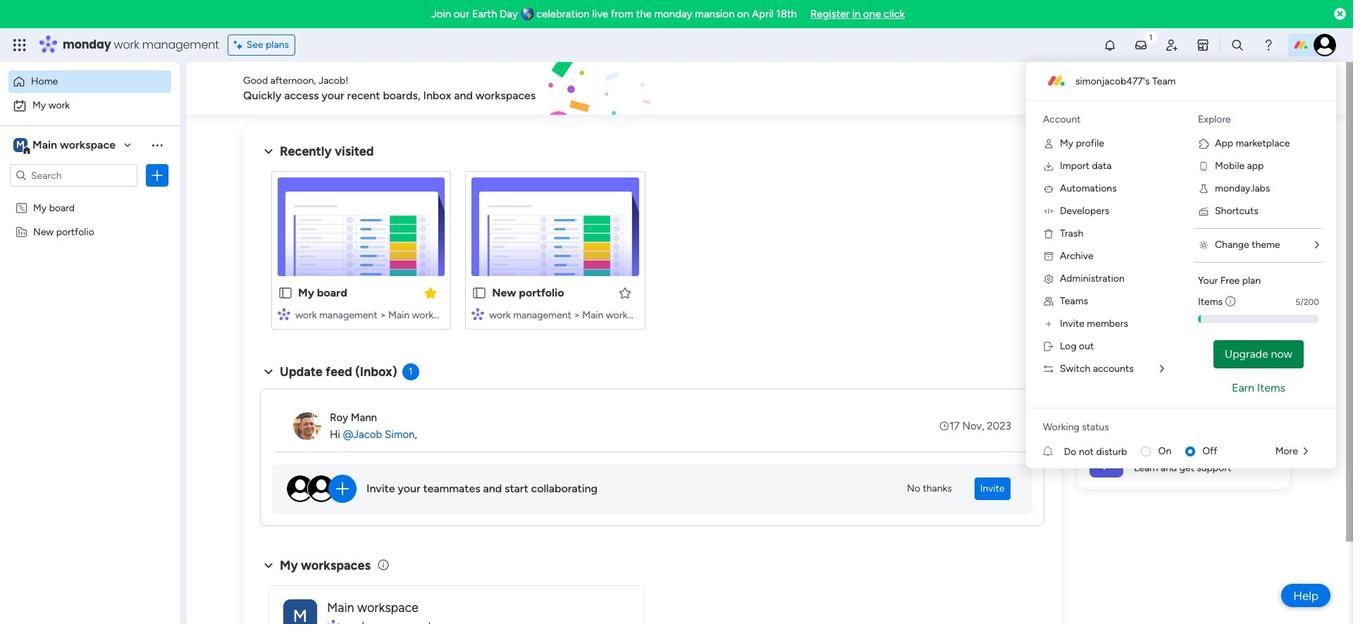 Task type: locate. For each thing, give the bounding box(es) containing it.
see plans image
[[234, 37, 246, 53]]

select product image
[[13, 38, 27, 52]]

archive image
[[1043, 251, 1054, 262]]

monday.labs image
[[1198, 183, 1209, 195]]

option
[[8, 70, 171, 93], [8, 94, 171, 117], [0, 195, 180, 198]]

automations image
[[1043, 183, 1054, 195]]

0 vertical spatial option
[[8, 70, 171, 93]]

update feed image
[[1134, 38, 1148, 52]]

templates image image
[[1091, 135, 1277, 232]]

1 vertical spatial workspace image
[[283, 599, 317, 624]]

invite members image
[[1043, 319, 1054, 330]]

shortcuts image
[[1198, 206, 1209, 217]]

0 vertical spatial workspace image
[[13, 137, 27, 153]]

jacob simon image
[[1314, 34, 1336, 56]]

mobile app image
[[1198, 161, 1209, 172]]

v2 info image
[[1226, 295, 1236, 309]]

list box
[[0, 193, 180, 434]]

roy mann image
[[293, 412, 321, 441]]

trash image
[[1043, 228, 1054, 240]]

options image
[[150, 168, 164, 183]]

v2 surfce notifications image
[[1043, 444, 1064, 459]]

workspace image
[[13, 137, 27, 153], [283, 599, 317, 624]]

help center element
[[1078, 432, 1290, 489]]

1 vertical spatial option
[[8, 94, 171, 117]]

v2 user feedback image
[[1090, 81, 1100, 96]]

change theme image
[[1198, 240, 1209, 251]]

import data image
[[1043, 161, 1054, 172]]

Search in workspace field
[[30, 167, 118, 184]]

getting started element
[[1078, 365, 1290, 421]]

monday marketplace image
[[1196, 38, 1210, 52]]

notifications image
[[1103, 38, 1117, 52]]



Task type: describe. For each thing, give the bounding box(es) containing it.
remove from favorites image
[[424, 286, 438, 300]]

add to favorites image
[[618, 286, 632, 300]]

search everything image
[[1231, 38, 1245, 52]]

invite members image
[[1165, 38, 1179, 52]]

close update feed (inbox) image
[[260, 364, 277, 381]]

log out image
[[1043, 341, 1054, 352]]

quick search results list box
[[260, 160, 1045, 347]]

developers image
[[1043, 206, 1054, 217]]

1 image
[[1145, 29, 1157, 45]]

2 vertical spatial option
[[0, 195, 180, 198]]

public board image
[[472, 285, 487, 301]]

help image
[[1262, 38, 1276, 52]]

close recently visited image
[[260, 143, 277, 160]]

close my workspaces image
[[260, 557, 277, 574]]

v2 bolt switch image
[[1200, 81, 1208, 96]]

0 horizontal spatial workspace image
[[13, 137, 27, 153]]

workspace selection element
[[13, 137, 118, 155]]

public board image
[[278, 285, 293, 301]]

administration image
[[1043, 273, 1054, 285]]

list arrow image
[[1315, 240, 1319, 250]]

workspace options image
[[150, 138, 164, 152]]

1 element
[[402, 364, 419, 381]]

teams image
[[1043, 296, 1054, 307]]

1 horizontal spatial workspace image
[[283, 599, 317, 624]]

my profile image
[[1043, 138, 1054, 149]]



Task type: vqa. For each thing, say whether or not it's contained in the screenshot.
Shortcuts ICON
yes



